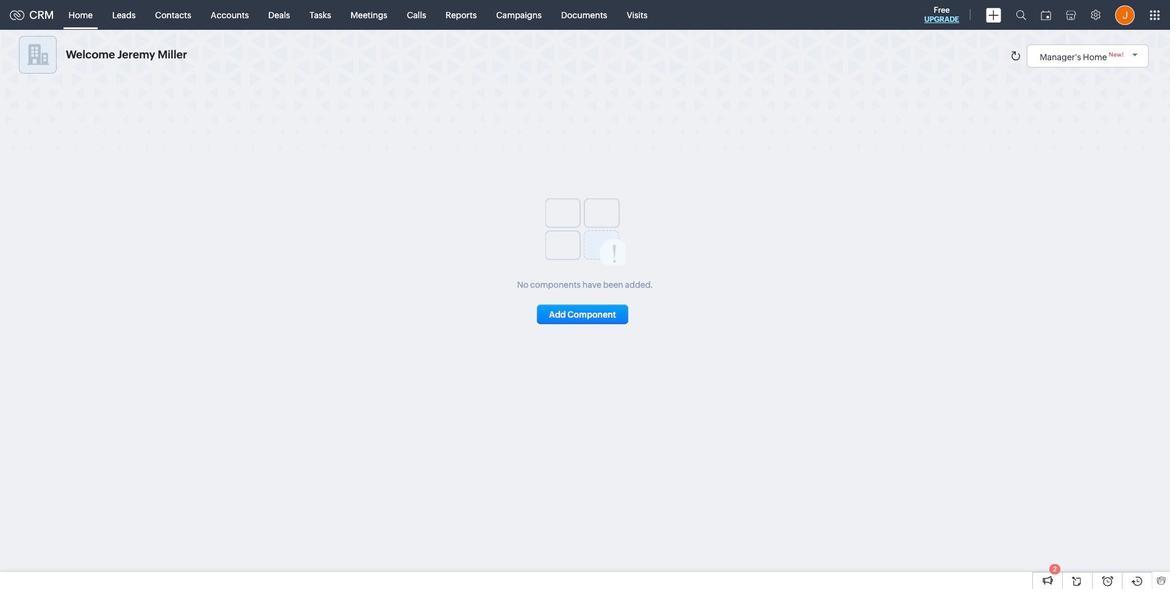 Task type: vqa. For each thing, say whether or not it's contained in the screenshot.
Calendar icon
yes



Task type: describe. For each thing, give the bounding box(es) containing it.
logo image
[[10, 10, 24, 20]]

search image
[[1016, 10, 1026, 20]]

create menu element
[[979, 0, 1009, 30]]



Task type: locate. For each thing, give the bounding box(es) containing it.
profile image
[[1115, 5, 1135, 25]]

search element
[[1009, 0, 1034, 30]]

calendar image
[[1041, 10, 1051, 20]]

profile element
[[1108, 0, 1142, 30]]

create menu image
[[986, 8, 1001, 22]]



